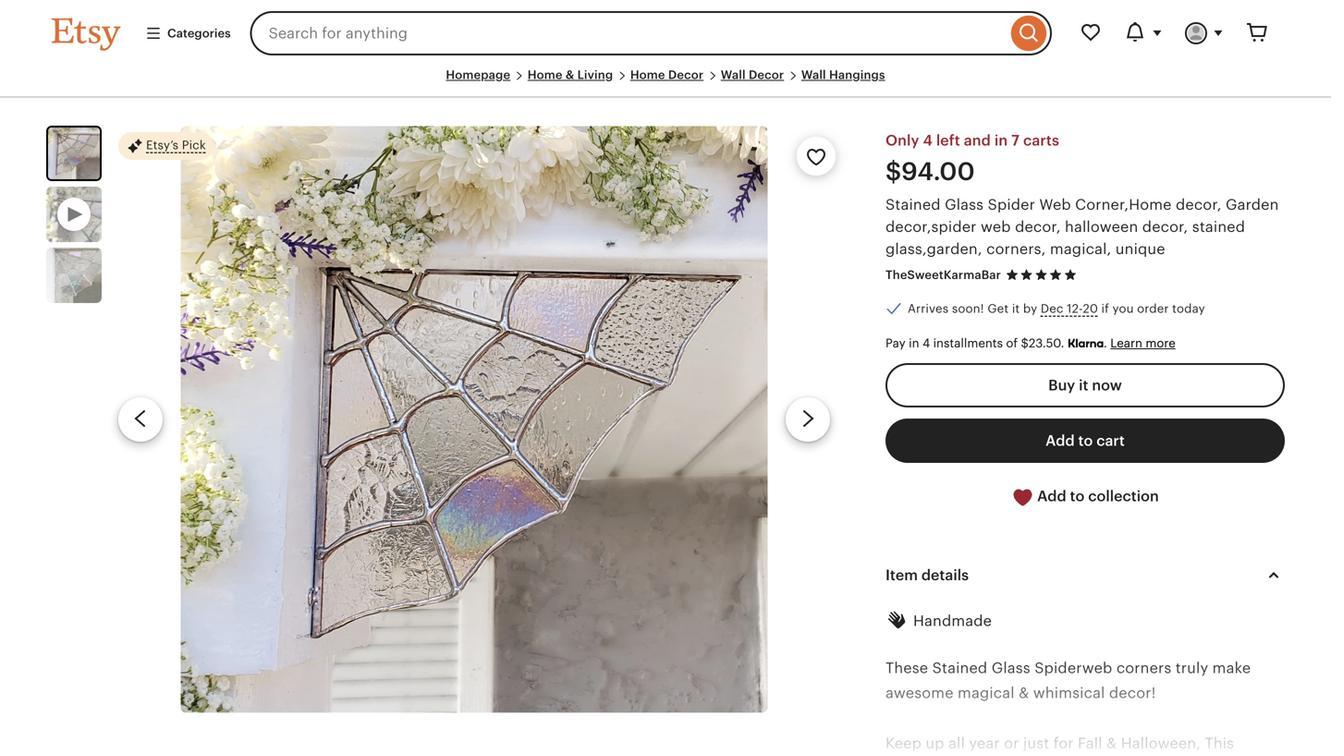 Task type: describe. For each thing, give the bounding box(es) containing it.
add to cart
[[1046, 433, 1126, 449]]

4 inside pay in 4 installments of $23.50. klarna . learn more
[[923, 337, 931, 350]]

magical
[[958, 686, 1015, 702]]

hangings
[[830, 68, 886, 82]]

year
[[970, 736, 1001, 752]]

unique
[[1116, 241, 1166, 257]]

garden
[[1226, 196, 1280, 213]]

add for add to collection
[[1038, 488, 1067, 505]]

categories button
[[131, 17, 245, 50]]

this
[[1206, 736, 1235, 752]]

homepage
[[446, 68, 511, 82]]

wall decor
[[721, 68, 785, 82]]

learn more button
[[1111, 337, 1176, 350]]

buy it now button
[[886, 363, 1286, 408]]

none search field inside categories banner
[[250, 11, 1053, 55]]

to for collection
[[1071, 488, 1085, 505]]

carts
[[1024, 132, 1060, 149]]

7
[[1012, 132, 1020, 149]]

decor, down 'web'
[[1016, 219, 1061, 235]]

it inside button
[[1079, 377, 1089, 394]]

stained inside stained glass spider web corner,home decor, garden decor,spider web decor, halloween decor, stained glass,garden, corners, magical, unique
[[886, 196, 941, 213]]

if
[[1102, 302, 1110, 316]]

1 horizontal spatial stained glass spider web cornerhome decor garden image 1 image
[[181, 126, 768, 713]]

glass inside stained glass spider web corner,home decor, garden decor,spider web decor, halloween decor, stained glass,garden, corners, magical, unique
[[945, 196, 984, 213]]

stained glass spider web corner,home decor, garden decor,spider web decor, halloween decor, stained glass,garden, corners, magical, unique
[[886, 196, 1280, 257]]

4 inside the only 4 left and in 7 carts $94.00
[[924, 132, 933, 149]]

etsy's pick
[[146, 138, 206, 152]]

decor,spider
[[886, 219, 977, 235]]

stained
[[1193, 219, 1246, 235]]

now
[[1093, 377, 1123, 394]]

add to collection button
[[886, 474, 1286, 520]]

item details
[[886, 567, 969, 584]]

spiderweb
[[1035, 660, 1113, 677]]

thesweetkarmabar link
[[886, 268, 1002, 282]]

corners,
[[987, 241, 1047, 257]]

$23.50.
[[1022, 337, 1065, 350]]

or
[[1005, 736, 1020, 752]]

decor, up stained
[[1177, 196, 1222, 213]]

decor!
[[1110, 686, 1157, 702]]

categories
[[167, 26, 231, 40]]

corner,home
[[1076, 196, 1172, 213]]

whimsical
[[1034, 686, 1106, 702]]

20
[[1083, 302, 1099, 316]]

to for cart
[[1079, 433, 1094, 449]]

pay
[[886, 337, 906, 350]]

item details button
[[869, 553, 1302, 598]]

of
[[1007, 337, 1018, 350]]

keep up all year or just for fall & halloween, this
[[886, 736, 1248, 754]]

truly
[[1176, 660, 1209, 677]]

you
[[1113, 302, 1135, 316]]

and
[[964, 132, 991, 149]]

wall hangings
[[802, 68, 886, 82]]

wall decor link
[[721, 68, 785, 82]]

corners
[[1117, 660, 1172, 677]]

12-
[[1068, 302, 1083, 316]]

categories banner
[[18, 0, 1313, 67]]

cart
[[1097, 433, 1126, 449]]

arrives soon! get it by dec 12-20 if you order today
[[908, 302, 1206, 316]]

& inside menu bar
[[566, 68, 575, 82]]

wall hangings link
[[802, 68, 886, 82]]

etsy's pick button
[[118, 132, 214, 161]]

awesome
[[886, 686, 954, 702]]

fall
[[1078, 736, 1103, 752]]

all
[[949, 736, 966, 752]]

only
[[886, 132, 920, 149]]

add to collection
[[1034, 488, 1160, 505]]



Task type: locate. For each thing, give the bounding box(es) containing it.
web
[[981, 219, 1012, 235]]

0 vertical spatial add
[[1046, 433, 1075, 449]]

in
[[995, 132, 1008, 149], [909, 337, 920, 350]]

just
[[1024, 736, 1050, 752]]

buy
[[1049, 377, 1076, 394]]

wall
[[721, 68, 746, 82], [802, 68, 827, 82]]

stained
[[886, 196, 941, 213], [933, 660, 988, 677]]

1 vertical spatial 4
[[923, 337, 931, 350]]

wall left hangings
[[802, 68, 827, 82]]

wall for wall hangings
[[802, 68, 827, 82]]

1 vertical spatial it
[[1079, 377, 1089, 394]]

installments
[[934, 337, 1004, 350]]

0 horizontal spatial stained glass spider web cornerhome decor garden image 1 image
[[48, 128, 100, 180]]

1 horizontal spatial &
[[1019, 686, 1030, 702]]

order
[[1138, 302, 1170, 316]]

0 vertical spatial &
[[566, 68, 575, 82]]

soon! get
[[953, 302, 1009, 316]]

it right buy
[[1079, 377, 1089, 394]]

1 home from the left
[[528, 68, 563, 82]]

0 horizontal spatial it
[[1013, 302, 1020, 316]]

web
[[1040, 196, 1072, 213]]

keep
[[886, 736, 922, 752]]

add to cart button
[[886, 419, 1286, 463]]

halloween,
[[1122, 736, 1202, 752]]

1 decor from the left
[[669, 68, 704, 82]]

decor, up "unique" in the top right of the page
[[1143, 219, 1189, 235]]

1 vertical spatial glass
[[992, 660, 1031, 677]]

glass up magical
[[992, 660, 1031, 677]]

wall right 'home decor'
[[721, 68, 746, 82]]

home left the living on the top
[[528, 68, 563, 82]]

home down categories banner
[[631, 68, 666, 82]]

decor left wall hangings link
[[749, 68, 785, 82]]

1 wall from the left
[[721, 68, 746, 82]]

add left cart
[[1046, 433, 1075, 449]]

today
[[1173, 302, 1206, 316]]

decor for wall decor
[[749, 68, 785, 82]]

1 horizontal spatial decor
[[749, 68, 785, 82]]

to left cart
[[1079, 433, 1094, 449]]

menu bar
[[52, 67, 1280, 98]]

it
[[1013, 302, 1020, 316], [1079, 377, 1089, 394]]

0 vertical spatial 4
[[924, 132, 933, 149]]

1 horizontal spatial home
[[631, 68, 666, 82]]

home for home & living
[[528, 68, 563, 82]]

stained glass spider web cornerhome decor garden image 1 image
[[181, 126, 768, 713], [48, 128, 100, 180]]

& right 'fall'
[[1107, 736, 1118, 752]]

it left by at right
[[1013, 302, 1020, 316]]

& inside the keep up all year or just for fall & halloween, this
[[1107, 736, 1118, 752]]

4
[[924, 132, 933, 149], [923, 337, 931, 350]]

home & living
[[528, 68, 613, 82]]

glass
[[945, 196, 984, 213], [992, 660, 1031, 677]]

0 horizontal spatial wall
[[721, 68, 746, 82]]

these
[[886, 660, 929, 677]]

in right pay
[[909, 337, 920, 350]]

0 horizontal spatial &
[[566, 68, 575, 82]]

pick
[[182, 138, 206, 152]]

for
[[1054, 736, 1074, 752]]

1 vertical spatial &
[[1019, 686, 1030, 702]]

arrives
[[908, 302, 949, 316]]

1 vertical spatial in
[[909, 337, 920, 350]]

more
[[1146, 337, 1176, 350]]

home decor link
[[631, 68, 704, 82]]

collection
[[1089, 488, 1160, 505]]

0 horizontal spatial glass
[[945, 196, 984, 213]]

&
[[566, 68, 575, 82], [1019, 686, 1030, 702], [1107, 736, 1118, 752]]

add down add to cart
[[1038, 488, 1067, 505]]

0 horizontal spatial decor
[[669, 68, 704, 82]]

& inside these stained glass spiderweb corners truly make awesome magical & whimsical decor!
[[1019, 686, 1030, 702]]

1 vertical spatial stained
[[933, 660, 988, 677]]

up
[[926, 736, 945, 752]]

0 vertical spatial it
[[1013, 302, 1020, 316]]

0 vertical spatial to
[[1079, 433, 1094, 449]]

left
[[937, 132, 961, 149]]

these stained glass spiderweb corners truly make awesome magical & whimsical decor!
[[886, 660, 1252, 702]]

4 right pay
[[923, 337, 931, 350]]

0 horizontal spatial in
[[909, 337, 920, 350]]

2 horizontal spatial &
[[1107, 736, 1118, 752]]

2 home from the left
[[631, 68, 666, 82]]

buy it now
[[1049, 377, 1123, 394]]

stained up magical
[[933, 660, 988, 677]]

make
[[1213, 660, 1252, 677]]

to left collection
[[1071, 488, 1085, 505]]

halloween
[[1066, 219, 1139, 235]]

decor for home decor
[[669, 68, 704, 82]]

stained glass spider web cornerhome decor garden image 2 image
[[46, 248, 102, 304]]

0 vertical spatial stained
[[886, 196, 941, 213]]

thesweetkarmabar
[[886, 268, 1002, 282]]

.
[[1104, 337, 1108, 350]]

0 vertical spatial glass
[[945, 196, 984, 213]]

menu bar containing homepage
[[52, 67, 1280, 98]]

2 decor from the left
[[749, 68, 785, 82]]

0 vertical spatial in
[[995, 132, 1008, 149]]

$94.00
[[886, 158, 976, 186]]

homepage link
[[446, 68, 511, 82]]

stained inside these stained glass spiderweb corners truly make awesome magical & whimsical decor!
[[933, 660, 988, 677]]

1 vertical spatial add
[[1038, 488, 1067, 505]]

dec
[[1041, 302, 1064, 316]]

1 horizontal spatial in
[[995, 132, 1008, 149]]

None search field
[[250, 11, 1053, 55]]

home decor
[[631, 68, 704, 82]]

wall for wall decor
[[721, 68, 746, 82]]

to
[[1079, 433, 1094, 449], [1071, 488, 1085, 505]]

learn
[[1111, 337, 1143, 350]]

decor
[[669, 68, 704, 82], [749, 68, 785, 82]]

home & living link
[[528, 68, 613, 82]]

4 left left
[[924, 132, 933, 149]]

in inside pay in 4 installments of $23.50. klarna . learn more
[[909, 337, 920, 350]]

1 vertical spatial to
[[1071, 488, 1085, 505]]

spider
[[988, 196, 1036, 213]]

stained up decor,spider
[[886, 196, 941, 213]]

glass up web at top right
[[945, 196, 984, 213]]

home for home decor
[[631, 68, 666, 82]]

0 horizontal spatial home
[[528, 68, 563, 82]]

by
[[1024, 302, 1038, 316]]

1 horizontal spatial glass
[[992, 660, 1031, 677]]

item
[[886, 567, 918, 584]]

magical,
[[1051, 241, 1112, 257]]

in left 7 at the right top of page
[[995, 132, 1008, 149]]

klarna
[[1068, 337, 1104, 351]]

add
[[1046, 433, 1075, 449], [1038, 488, 1067, 505]]

glass inside these stained glass spiderweb corners truly make awesome magical & whimsical decor!
[[992, 660, 1031, 677]]

2 vertical spatial &
[[1107, 736, 1118, 752]]

decor down categories banner
[[669, 68, 704, 82]]

living
[[578, 68, 613, 82]]

pay in 4 installments of $23.50. klarna . learn more
[[886, 337, 1176, 351]]

home
[[528, 68, 563, 82], [631, 68, 666, 82]]

Search for anything text field
[[250, 11, 1007, 55]]

in inside the only 4 left and in 7 carts $94.00
[[995, 132, 1008, 149]]

details
[[922, 567, 969, 584]]

decor,
[[1177, 196, 1222, 213], [1016, 219, 1061, 235], [1143, 219, 1189, 235]]

& right magical
[[1019, 686, 1030, 702]]

glass,garden,
[[886, 241, 983, 257]]

1 horizontal spatial it
[[1079, 377, 1089, 394]]

& left the living on the top
[[566, 68, 575, 82]]

handmade
[[914, 613, 993, 630]]

2 wall from the left
[[802, 68, 827, 82]]

add for add to cart
[[1046, 433, 1075, 449]]

1 horizontal spatial wall
[[802, 68, 827, 82]]

etsy's
[[146, 138, 179, 152]]

only 4 left and in 7 carts $94.00
[[886, 132, 1060, 186]]



Task type: vqa. For each thing, say whether or not it's contained in the screenshot.
Coasters link
no



